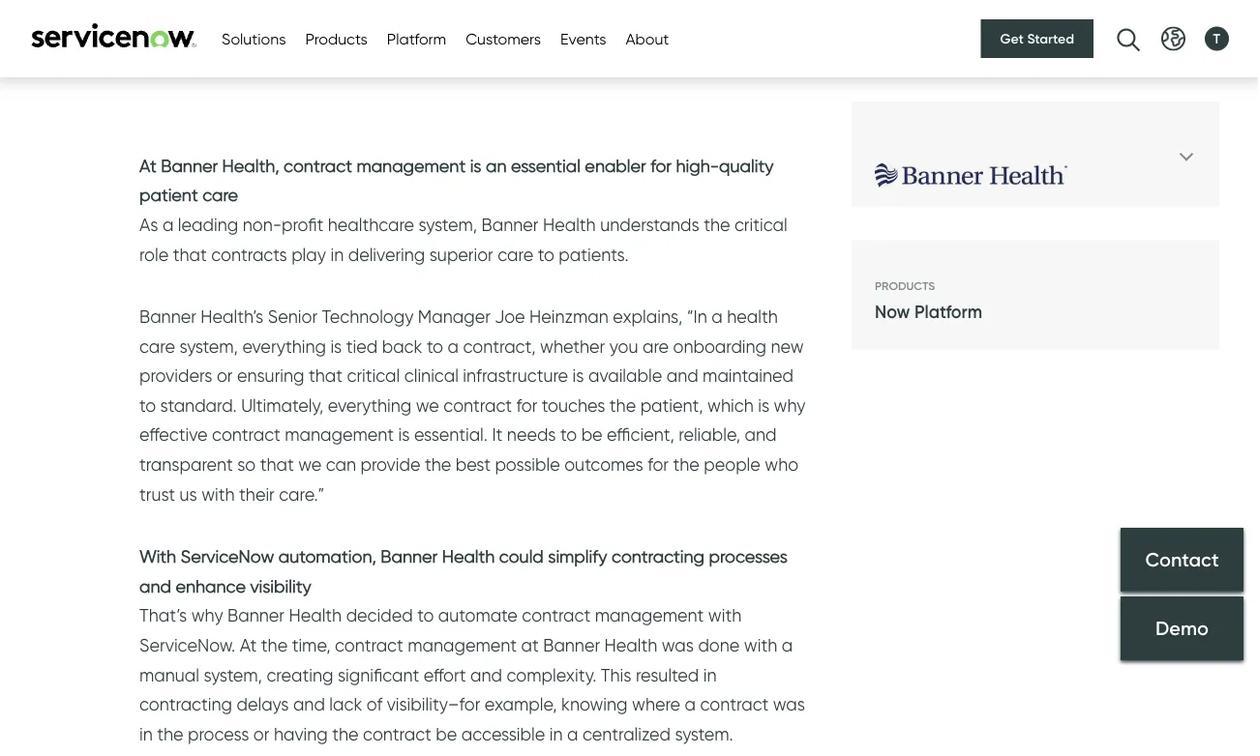 Task type: describe. For each thing, give the bounding box(es) containing it.
and up having
[[293, 694, 325, 716]]

contract up it
[[444, 395, 512, 416]]

leading
[[178, 214, 238, 235]]

as
[[139, 214, 158, 235]]

customers button
[[466, 27, 541, 50]]

providers
[[139, 365, 212, 387]]

automation,
[[278, 546, 376, 568]]

1 horizontal spatial everything
[[328, 395, 412, 416]]

centralized
[[583, 724, 671, 745]]

solutions
[[222, 29, 286, 48]]

contracts
[[211, 244, 287, 265]]

critical inside at banner health, contract management is an essential enabler for high-quality patient care as a leading non-profit healthcare system, banner health understands the critical role that contracts play in delivering superior care to patients.
[[734, 214, 788, 235]]

and up 'patient,'
[[667, 365, 698, 387]]

the left process
[[157, 724, 183, 745]]

visibility
[[250, 576, 311, 597]]

servicenow
[[181, 546, 274, 568]]

why inside with servicenow automation, banner health could simplify contracting processes and enhance visibility that's why banner health decided to automate contract management with servicenow. at the time, contract management at banner health was done with a manual system, creating significant effort and complexity. this resulted in contracting delays and lack of visibility–for example, knowing where a contract was in the process or having the contract be accessible in a centralized system.
[[191, 606, 223, 627]]

contact link
[[1121, 528, 1244, 592]]

1 vertical spatial care
[[498, 244, 533, 265]]

1 horizontal spatial we
[[416, 395, 439, 416]]

it
[[492, 425, 503, 446]]

about button
[[626, 27, 669, 50]]

health,
[[222, 155, 279, 176]]

is up touches
[[573, 365, 584, 387]]

process
[[188, 724, 249, 745]]

products now platform
[[875, 279, 982, 322]]

in down "example," on the bottom of page
[[549, 724, 563, 745]]

customers
[[466, 29, 541, 48]]

explains,
[[613, 306, 683, 327]]

understands
[[600, 214, 699, 235]]

creating
[[267, 665, 333, 686]]

new
[[771, 336, 804, 357]]

the down "reliable,"
[[673, 454, 700, 476]]

demo link
[[1121, 597, 1244, 661]]

to inside at banner health, contract management is an essential enabler for high-quality patient care as a leading non-profit healthcare system, banner health understands the critical role that contracts play in delivering superior care to patients.
[[538, 244, 554, 265]]

onboarding
[[673, 336, 767, 357]]

0 vertical spatial platform
[[387, 29, 446, 48]]

critical inside banner health's senior technology manager joe heinzman explains, "in a health care system, everything is tied back to a contract, whether you are onboarding new providers or ensuring that critical clinical infrastructure is available and maintained to standard. ultimately, everything we contract for touches the patient, which is why effective contract management is essential. it needs to be efficient, reliable, and transparent so that we can provide the best possible outcomes for the people who trust us with their care."
[[347, 365, 400, 387]]

standard.
[[160, 395, 237, 416]]

where
[[632, 694, 680, 716]]

banner up decided
[[381, 546, 438, 568]]

events button
[[560, 27, 606, 50]]

ensuring
[[237, 365, 304, 387]]

demo
[[1156, 617, 1209, 641]]

contract up at
[[522, 606, 590, 627]]

products
[[875, 279, 935, 293]]

processes
[[709, 546, 788, 568]]

the down lack
[[332, 724, 359, 745]]

to up clinical
[[427, 336, 443, 357]]

0 horizontal spatial everything
[[242, 336, 326, 357]]

contract up the system.
[[700, 694, 769, 716]]

are
[[643, 336, 669, 357]]

essential.
[[414, 425, 488, 446]]

banner up 'superior'
[[482, 214, 539, 235]]

reliable,
[[679, 425, 740, 446]]

1 vertical spatial contracting
[[139, 694, 232, 716]]

ultimately,
[[241, 395, 324, 416]]

delivering
[[348, 244, 425, 265]]

maintained
[[703, 365, 794, 387]]

the left time, at left
[[261, 635, 288, 656]]

whether
[[540, 336, 605, 357]]

patients.
[[559, 244, 629, 265]]

tied
[[346, 336, 378, 357]]

system.
[[675, 724, 733, 745]]

"in
[[687, 306, 707, 327]]

at banner health, contract management is an essential enabler for high-quality patient care as a leading non-profit healthcare system, banner health understands the critical role that contracts play in delivering superior care to patients.
[[139, 155, 788, 265]]

a right 'done'
[[782, 635, 793, 656]]

manager
[[418, 306, 491, 327]]

system, inside at banner health, contract management is an essential enabler for high-quality patient care as a leading non-profit healthcare system, banner health understands the critical role that contracts play in delivering superior care to patients.
[[419, 214, 477, 235]]

now
[[875, 301, 910, 322]]

management inside banner health's senior technology manager joe heinzman explains, "in a health care system, everything is tied back to a contract, whether you are onboarding new providers or ensuring that critical clinical infrastructure is available and maintained to standard. ultimately, everything we contract for touches the patient, which is why effective contract management is essential. it needs to be efficient, reliable, and transparent so that we can provide the best possible outcomes for the people who trust us with their care."
[[285, 425, 394, 446]]

at
[[521, 635, 539, 656]]

in down 'done'
[[703, 665, 717, 686]]

us
[[180, 484, 197, 505]]

is up the provide
[[398, 425, 410, 446]]

management inside at banner health, contract management is an essential enabler for high-quality patient care as a leading non-profit healthcare system, banner health understands the critical role that contracts play in delivering superior care to patients.
[[357, 155, 466, 176]]

an
[[486, 155, 507, 176]]

accessible
[[461, 724, 545, 745]]

this
[[601, 665, 631, 686]]

1 horizontal spatial contracting
[[612, 546, 705, 568]]

a inside at banner health, contract management is an essential enabler for high-quality patient care as a leading non-profit healthcare system, banner health understands the critical role that contracts play in delivering superior care to patients.
[[163, 214, 174, 235]]

automate
[[438, 606, 518, 627]]

be inside with servicenow automation, banner health could simplify contracting processes and enhance visibility that's why banner health decided to automate contract management with servicenow. at the time, contract management at banner health was done with a manual system, creating significant effort and complexity. this resulted in contracting delays and lack of visibility–for example, knowing where a contract was in the process or having the contract be accessible in a centralized system.
[[436, 724, 457, 745]]

role
[[139, 244, 169, 265]]

1 vertical spatial was
[[773, 694, 805, 716]]

servicenow.
[[139, 635, 235, 656]]

who
[[765, 454, 799, 476]]

a down knowing at the bottom left
[[567, 724, 578, 745]]

in inside at banner health, contract management is an essential enabler for high-quality patient care as a leading non-profit healthcare system, banner health understands the critical role that contracts play in delivering superior care to patients.
[[330, 244, 344, 265]]

effort
[[424, 665, 466, 686]]

products
[[305, 29, 368, 48]]

system, inside with servicenow automation, banner health could simplify contracting processes and enhance visibility that's why banner health decided to automate contract management with servicenow. at the time, contract management at banner health was done with a manual system, creating significant effort and complexity. this resulted in contracting delays and lack of visibility–for example, knowing where a contract was in the process or having the contract be accessible in a centralized system.
[[204, 665, 262, 686]]

to up effective
[[139, 395, 156, 416]]

system, inside banner health's senior technology manager joe heinzman explains, "in a health care system, everything is tied back to a contract, whether you are onboarding new providers or ensuring that critical clinical infrastructure is available and maintained to standard. ultimately, everything we contract for touches the patient, which is why effective contract management is essential. it needs to be efficient, reliable, and transparent so that we can provide the best possible outcomes for the people who trust us with their care."
[[179, 336, 238, 357]]

possible
[[495, 454, 560, 476]]

transparent
[[139, 454, 233, 476]]

non-
[[243, 214, 282, 235]]

high-
[[676, 155, 719, 176]]

why inside banner health's senior technology manager joe heinzman explains, "in a health care system, everything is tied back to a contract, whether you are onboarding new providers or ensuring that critical clinical infrastructure is available and maintained to standard. ultimately, everything we contract for touches the patient, which is why effective contract management is essential. it needs to be efficient, reliable, and transparent so that we can provide the best possible outcomes for the people who trust us with their care."
[[774, 395, 806, 416]]

started
[[1027, 30, 1074, 47]]

0 horizontal spatial was
[[662, 635, 694, 656]]

lack
[[329, 694, 362, 716]]

contract inside at banner health, contract management is an essential enabler for high-quality patient care as a leading non-profit healthcare system, banner health understands the critical role that contracts play in delivering superior care to patients.
[[284, 155, 352, 176]]

that inside at banner health, contract management is an essential enabler for high-quality patient care as a leading non-profit healthcare system, banner health understands the critical role that contracts play in delivering superior care to patients.
[[173, 244, 207, 265]]

and right "effort"
[[470, 665, 502, 686]]

is inside at banner health, contract management is an essential enabler for high-quality patient care as a leading non-profit healthcare system, banner health understands the critical role that contracts play in delivering superior care to patients.
[[470, 155, 482, 176]]

or inside with servicenow automation, banner health could simplify contracting processes and enhance visibility that's why banner health decided to automate contract management with servicenow. at the time, contract management at banner health was done with a manual system, creating significant effort and complexity. this resulted in contracting delays and lack of visibility–for example, knowing where a contract was in the process or having the contract be accessible in a centralized system.
[[253, 724, 269, 745]]

health left could
[[442, 546, 495, 568]]

1 horizontal spatial care
[[202, 184, 238, 206]]

clinical
[[404, 365, 459, 387]]

patient
[[139, 184, 198, 206]]

their
[[239, 484, 275, 505]]

now platform link
[[875, 297, 982, 327]]

back
[[382, 336, 422, 357]]

contract up the so
[[212, 425, 281, 446]]

manual
[[139, 665, 199, 686]]

management down automate
[[408, 635, 517, 656]]

contract down of
[[363, 724, 432, 745]]

example,
[[485, 694, 557, 716]]

decided
[[346, 606, 413, 627]]



Task type: locate. For each thing, give the bounding box(es) containing it.
0 horizontal spatial we
[[298, 454, 321, 476]]

care right 'superior'
[[498, 244, 533, 265]]

is
[[470, 155, 482, 176], [330, 336, 342, 357], [573, 365, 584, 387], [758, 395, 770, 416], [398, 425, 410, 446]]

1 horizontal spatial that
[[260, 454, 294, 476]]

why down the enhance
[[191, 606, 223, 627]]

events
[[560, 29, 606, 48]]

contract up significant
[[335, 635, 403, 656]]

platform
[[387, 29, 446, 48], [914, 301, 982, 322]]

0 horizontal spatial why
[[191, 606, 223, 627]]

0 horizontal spatial at
[[139, 155, 157, 176]]

banner up providers
[[139, 306, 196, 327]]

effective
[[139, 425, 208, 446]]

for left high-
[[651, 155, 672, 176]]

technology
[[322, 306, 414, 327]]

that up ultimately,
[[309, 365, 343, 387]]

2 horizontal spatial with
[[744, 635, 777, 656]]

with inside banner health's senior technology manager joe heinzman explains, "in a health care system, everything is tied back to a contract, whether you are onboarding new providers or ensuring that critical clinical infrastructure is available and maintained to standard. ultimately, everything we contract for touches the patient, which is why effective contract management is essential. it needs to be efficient, reliable, and transparent so that we can provide the best possible outcomes for the people who trust us with their care."
[[202, 484, 235, 505]]

0 vertical spatial care
[[202, 184, 238, 206]]

health up this
[[604, 635, 657, 656]]

0 vertical spatial system,
[[419, 214, 477, 235]]

everything down senior on the top left of page
[[242, 336, 326, 357]]

profit
[[282, 214, 323, 235]]

2 vertical spatial care
[[139, 336, 175, 357]]

health inside at banner health, contract management is an essential enabler for high-quality patient care as a leading non-profit healthcare system, banner health understands the critical role that contracts play in delivering superior care to patients.
[[543, 214, 596, 235]]

0 vertical spatial everything
[[242, 336, 326, 357]]

with right 'done'
[[744, 635, 777, 656]]

so
[[237, 454, 256, 476]]

at inside at banner health, contract management is an essential enabler for high-quality patient care as a leading non-profit healthcare system, banner health understands the critical role that contracts play in delivering superior care to patients.
[[139, 155, 157, 176]]

1 horizontal spatial why
[[774, 395, 806, 416]]

at inside with servicenow automation, banner health could simplify contracting processes and enhance visibility that's why banner health decided to automate contract management with servicenow. at the time, contract management at banner health was done with a manual system, creating significant effort and complexity. this resulted in contracting delays and lack of visibility–for example, knowing where a contract was in the process or having the contract be accessible in a centralized system.
[[240, 635, 257, 656]]

or down delays
[[253, 724, 269, 745]]

0 horizontal spatial with
[[202, 484, 235, 505]]

care inside banner health's senior technology manager joe heinzman explains, "in a health care system, everything is tied back to a contract, whether you are onboarding new providers or ensuring that critical clinical infrastructure is available and maintained to standard. ultimately, everything we contract for touches the patient, which is why effective contract management is essential. it needs to be efficient, reliable, and transparent so that we can provide the best possible outcomes for the people who trust us with their care."
[[139, 336, 175, 357]]

everything
[[242, 336, 326, 357], [328, 395, 412, 416]]

play
[[291, 244, 326, 265]]

management up healthcare
[[357, 155, 466, 176]]

be
[[581, 425, 603, 446], [436, 724, 457, 745]]

platform down "products"
[[914, 301, 982, 322]]

patient,
[[640, 395, 703, 416]]

1 vertical spatial for
[[516, 395, 537, 416]]

system, up 'superior'
[[419, 214, 477, 235]]

contracting down manual
[[139, 694, 232, 716]]

0 vertical spatial was
[[662, 635, 694, 656]]

in right play
[[330, 244, 344, 265]]

1 vertical spatial at
[[240, 635, 257, 656]]

health up time, at left
[[289, 606, 342, 627]]

with
[[202, 484, 235, 505], [708, 606, 742, 627], [744, 635, 777, 656]]

with right us
[[202, 484, 235, 505]]

0 horizontal spatial or
[[217, 365, 233, 387]]

healthcare
[[328, 214, 414, 235]]

time,
[[292, 635, 331, 656]]

0 horizontal spatial be
[[436, 724, 457, 745]]

was
[[662, 635, 694, 656], [773, 694, 805, 716]]

joe
[[495, 306, 525, 327]]

is left an
[[470, 155, 482, 176]]

is right which
[[758, 395, 770, 416]]

care
[[202, 184, 238, 206], [498, 244, 533, 265], [139, 336, 175, 357]]

is left the tied
[[330, 336, 342, 357]]

to down touches
[[560, 425, 577, 446]]

banner up complexity.
[[543, 635, 600, 656]]

1 vertical spatial be
[[436, 724, 457, 745]]

visibility–for
[[387, 694, 480, 716]]

a down manager
[[448, 336, 459, 357]]

available
[[588, 365, 662, 387]]

touches
[[542, 395, 605, 416]]

best
[[456, 454, 491, 476]]

banner down the visibility
[[228, 606, 284, 627]]

0 horizontal spatial care
[[139, 336, 175, 357]]

or inside banner health's senior technology manager joe heinzman explains, "in a health care system, everything is tied back to a contract, whether you are onboarding new providers or ensuring that critical clinical infrastructure is available and maintained to standard. ultimately, everything we contract for touches the patient, which is why effective contract management is essential. it needs to be efficient, reliable, and transparent so that we can provide the best possible outcomes for the people who trust us with their care."
[[217, 365, 233, 387]]

get
[[1000, 30, 1024, 47]]

a up the system.
[[685, 694, 696, 716]]

products button
[[305, 27, 368, 50]]

we up care."
[[298, 454, 321, 476]]

banner inside banner health's senior technology manager joe heinzman explains, "in a health care system, everything is tied back to a contract, whether you are onboarding new providers or ensuring that critical clinical infrastructure is available and maintained to standard. ultimately, everything we contract for touches the patient, which is why effective contract management is essential. it needs to be efficient, reliable, and transparent so that we can provide the best possible outcomes for the people who trust us with their care."
[[139, 306, 196, 327]]

simplify
[[548, 546, 607, 568]]

banner health's senior technology manager joe heinzman explains, "in a health care system, everything is tied back to a contract, whether you are onboarding new providers or ensuring that critical clinical infrastructure is available and maintained to standard. ultimately, everything we contract for touches the patient, which is why effective contract management is essential. it needs to be efficient, reliable, and transparent so that we can provide the best possible outcomes for the people who trust us with their care."
[[139, 306, 806, 505]]

contract
[[284, 155, 352, 176], [444, 395, 512, 416], [212, 425, 281, 446], [522, 606, 590, 627], [335, 635, 403, 656], [700, 694, 769, 716], [363, 724, 432, 745]]

senior
[[268, 306, 318, 327]]

that right the so
[[260, 454, 294, 476]]

critical down the tied
[[347, 365, 400, 387]]

in
[[330, 244, 344, 265], [703, 665, 717, 686], [139, 724, 153, 745], [549, 724, 563, 745]]

1 horizontal spatial critical
[[734, 214, 788, 235]]

with servicenow automation, banner health could simplify contracting processes and enhance visibility that's why banner health decided to automate contract management with servicenow. at the time, contract management at banner health was done with a manual system, creating significant effort and complexity. this resulted in contracting delays and lack of visibility–for example, knowing where a contract was in the process or having the contract be accessible in a centralized system.
[[139, 546, 805, 745]]

needs
[[507, 425, 556, 446]]

0 vertical spatial be
[[581, 425, 603, 446]]

health's
[[201, 306, 263, 327]]

for
[[651, 155, 672, 176], [516, 395, 537, 416], [648, 454, 669, 476]]

and down with
[[139, 576, 171, 597]]

management
[[357, 155, 466, 176], [285, 425, 394, 446], [595, 606, 704, 627], [408, 635, 517, 656]]

contracting right simplify
[[612, 546, 705, 568]]

servicenow image
[[29, 23, 198, 48]]

solutions button
[[222, 27, 286, 50]]

management up resulted
[[595, 606, 704, 627]]

health up patients.
[[543, 214, 596, 235]]

everything down the tied
[[328, 395, 412, 416]]

the down available
[[610, 395, 636, 416]]

critical
[[734, 214, 788, 235], [347, 365, 400, 387]]

system,
[[419, 214, 477, 235], [179, 336, 238, 357], [204, 665, 262, 686]]

1 vertical spatial system,
[[179, 336, 238, 357]]

the down essential.
[[425, 454, 451, 476]]

of
[[367, 694, 382, 716]]

1 vertical spatial that
[[309, 365, 343, 387]]

you
[[609, 336, 638, 357]]

why down maintained
[[774, 395, 806, 416]]

a
[[163, 214, 174, 235], [712, 306, 723, 327], [448, 336, 459, 357], [782, 635, 793, 656], [685, 694, 696, 716], [567, 724, 578, 745]]

1 vertical spatial with
[[708, 606, 742, 627]]

be inside banner health's senior technology manager joe heinzman explains, "in a health care system, everything is tied back to a contract, whether you are onboarding new providers or ensuring that critical clinical infrastructure is available and maintained to standard. ultimately, everything we contract for touches the patient, which is why effective contract management is essential. it needs to be efficient, reliable, and transparent so that we can provide the best possible outcomes for the people who trust us with their care."
[[581, 425, 603, 446]]

critical down the quality
[[734, 214, 788, 235]]

could
[[499, 546, 544, 568]]

at right servicenow.
[[240, 635, 257, 656]]

contracting
[[612, 546, 705, 568], [139, 694, 232, 716]]

enhance
[[176, 576, 246, 597]]

a right as
[[163, 214, 174, 235]]

1 vertical spatial we
[[298, 454, 321, 476]]

contract,
[[463, 336, 536, 357]]

care up leading
[[202, 184, 238, 206]]

that down leading
[[173, 244, 207, 265]]

management up the can
[[285, 425, 394, 446]]

banner
[[161, 155, 218, 176], [482, 214, 539, 235], [139, 306, 196, 327], [381, 546, 438, 568], [228, 606, 284, 627], [543, 635, 600, 656]]

people
[[704, 454, 761, 476]]

0 vertical spatial we
[[416, 395, 439, 416]]

in down manual
[[139, 724, 153, 745]]

and up who on the bottom of the page
[[745, 425, 777, 446]]

system, down health's
[[179, 336, 238, 357]]

care up providers
[[139, 336, 175, 357]]

1 horizontal spatial was
[[773, 694, 805, 716]]

knowing
[[561, 694, 628, 716]]

provide
[[360, 454, 420, 476]]

be up outcomes
[[581, 425, 603, 446]]

the down high-
[[704, 214, 730, 235]]

0 vertical spatial that
[[173, 244, 207, 265]]

quality
[[719, 155, 774, 176]]

0 vertical spatial or
[[217, 365, 233, 387]]

0 vertical spatial with
[[202, 484, 235, 505]]

essential
[[511, 155, 581, 176]]

superior
[[429, 244, 493, 265]]

trust
[[139, 484, 175, 505]]

2 horizontal spatial care
[[498, 244, 533, 265]]

delays
[[237, 694, 289, 716]]

0 horizontal spatial critical
[[347, 365, 400, 387]]

that
[[173, 244, 207, 265], [309, 365, 343, 387], [260, 454, 294, 476]]

get started
[[1000, 30, 1074, 47]]

1 vertical spatial platform
[[914, 301, 982, 322]]

contact
[[1145, 548, 1219, 571]]

for down efficient,
[[648, 454, 669, 476]]

done
[[698, 635, 740, 656]]

enabler
[[585, 155, 646, 176]]

to right decided
[[417, 606, 434, 627]]

and
[[667, 365, 698, 387], [745, 425, 777, 446], [139, 576, 171, 597], [470, 665, 502, 686], [293, 694, 325, 716]]

outcomes
[[564, 454, 643, 476]]

1 vertical spatial critical
[[347, 365, 400, 387]]

to inside with servicenow automation, banner health could simplify contracting processes and enhance visibility that's why banner health decided to automate contract management with servicenow. at the time, contract management at banner health was done with a manual system, creating significant effort and complexity. this resulted in contracting delays and lack of visibility–for example, knowing where a contract was in the process or having the contract be accessible in a centralized system.
[[417, 606, 434, 627]]

2 vertical spatial system,
[[204, 665, 262, 686]]

2 vertical spatial for
[[648, 454, 669, 476]]

to left patients.
[[538, 244, 554, 265]]

1 vertical spatial everything
[[328, 395, 412, 416]]

1 vertical spatial or
[[253, 724, 269, 745]]

the inside at banner health, contract management is an essential enabler for high-quality patient care as a leading non-profit healthcare system, banner health understands the critical role that contracts play in delivering superior care to patients.
[[704, 214, 730, 235]]

0 vertical spatial for
[[651, 155, 672, 176]]

platform right products
[[387, 29, 446, 48]]

banner up patient
[[161, 155, 218, 176]]

0 horizontal spatial contracting
[[139, 694, 232, 716]]

for inside at banner health, contract management is an essential enabler for high-quality patient care as a leading non-profit healthcare system, banner health understands the critical role that contracts play in delivering superior care to patients.
[[651, 155, 672, 176]]

0 vertical spatial why
[[774, 395, 806, 416]]

with up 'done'
[[708, 606, 742, 627]]

with
[[139, 546, 176, 568]]

a right "in
[[712, 306, 723, 327]]

heinzman
[[529, 306, 609, 327]]

significant
[[338, 665, 419, 686]]

platform inside products now platform
[[914, 301, 982, 322]]

0 horizontal spatial that
[[173, 244, 207, 265]]

0 horizontal spatial platform
[[387, 29, 446, 48]]

2 horizontal spatial that
[[309, 365, 343, 387]]

at up patient
[[139, 155, 157, 176]]

1 vertical spatial why
[[191, 606, 223, 627]]

for up needs on the left bottom
[[516, 395, 537, 416]]

system, up delays
[[204, 665, 262, 686]]

2 vertical spatial that
[[260, 454, 294, 476]]

1 horizontal spatial be
[[581, 425, 603, 446]]

1 horizontal spatial or
[[253, 724, 269, 745]]

0 vertical spatial contracting
[[612, 546, 705, 568]]

0 vertical spatial at
[[139, 155, 157, 176]]

having
[[274, 724, 328, 745]]

or up standard.
[[217, 365, 233, 387]]

0 vertical spatial critical
[[734, 214, 788, 235]]

complexity.
[[507, 665, 597, 686]]

why
[[774, 395, 806, 416], [191, 606, 223, 627]]

be down visibility–for
[[436, 724, 457, 745]]

contract up profit
[[284, 155, 352, 176]]

1 horizontal spatial platform
[[914, 301, 982, 322]]

1 horizontal spatial with
[[708, 606, 742, 627]]

2 vertical spatial with
[[744, 635, 777, 656]]

we down clinical
[[416, 395, 439, 416]]

1 horizontal spatial at
[[240, 635, 257, 656]]

get started link
[[981, 19, 1094, 58]]



Task type: vqa. For each thing, say whether or not it's contained in the screenshot.
"Live Demo" corresponding to Assess
no



